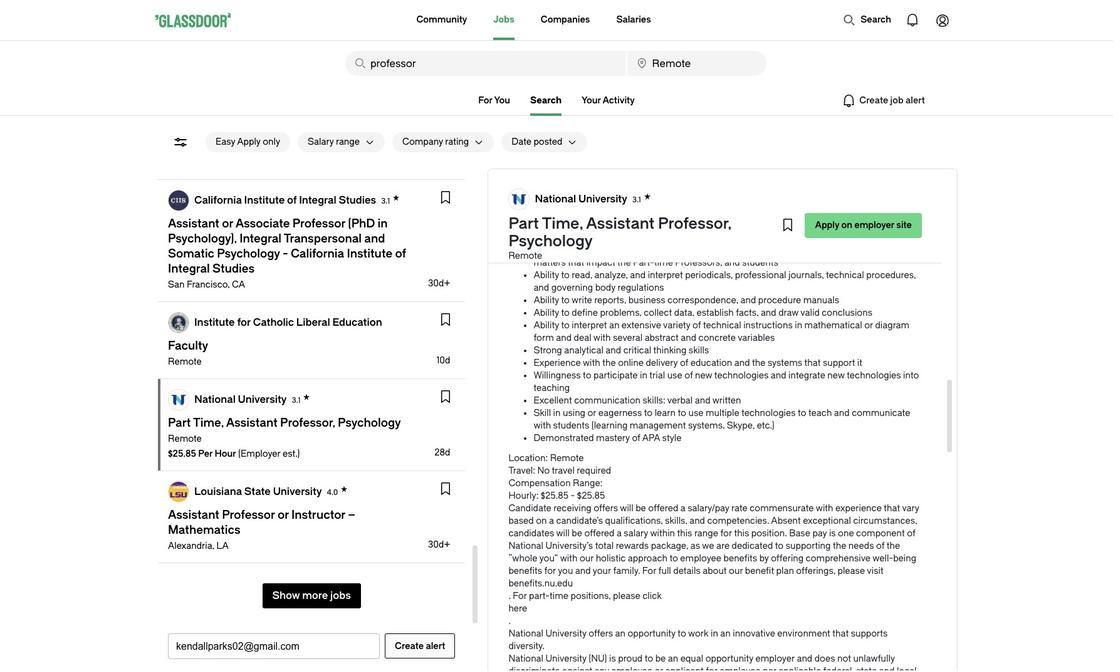 Task type: describe. For each thing, give the bounding box(es) containing it.
and down salary/pay
[[690, 516, 705, 527]]

soar/peoplesoft
[[534, 220, 608, 231]]

30d+ for louisiana state university
[[428, 540, 450, 550]]

for up are
[[720, 528, 732, 539]]

remote inside location: remote travel: no travel required compensation range:
[[550, 453, 584, 464]]

thinking
[[653, 345, 687, 356]]

san francisco, ca
[[168, 280, 245, 290]]

integral
[[299, 194, 336, 206]]

no
[[537, 466, 550, 476]]

the up comprehensive
[[833, 541, 846, 552]]

remote inside remote $25.85 per hour (employer est.)
[[168, 434, 202, 444]]

state
[[244, 485, 271, 497]]

a left large
[[771, 157, 776, 168]]

3 ability from the top
[[534, 295, 559, 306]]

none field search keyword
[[345, 51, 626, 76]]

required
[[577, 466, 611, 476]]

professors,
[[675, 258, 722, 268]]

and down make
[[725, 258, 740, 268]]

excel,
[[890, 195, 915, 206]]

suite
[[752, 195, 774, 206]]

and left "deal"
[[556, 333, 572, 343]]

1 ability from the top
[[534, 245, 559, 256]]

catholic
[[253, 317, 294, 328]]

the up participate
[[602, 358, 616, 369]]

Enter email address email field
[[169, 634, 379, 659]]

national down diversity.
[[509, 654, 543, 664]]

to down the verbal
[[678, 408, 686, 419]]

1 vertical spatial opportunity
[[706, 654, 753, 664]]

and up applicable
[[797, 654, 812, 664]]

eagerness
[[598, 408, 642, 419]]

the up well-
[[887, 541, 900, 552]]

for down you"
[[544, 566, 556, 577]]

details inside work independently and foster a cooperative spirit within a large and/or small team of diverse cultures, while working in a fast-paced environment with multiple deadlines and frequently changing priorities. intermediate use of computers and microsoft office suite applications such as word, excel, power point, outlook. experience using student information system (sis) such as soar/peoplesoft systems. skill in operating equipment, such as personal computer, fax, copier, phone systems ability to handle a diversity of details in order to make informed and responsive decisions on matters that impact the part-time professors, and students ability to read, analyze, and interpret periodicals, professional journals, technical procedures, and governing body regulations ability to write reports, business correspondence, and procedure manuals ability to define problems, collect data, establish facts, and draw valid conclusions ability to interpret an extensive variety of technical instructions in mathematical or diagram form and deal with several abstract and concrete variables strong analytical and critical thinking skills experience with the online delivery of education and the systems that support it willingness to participate in trial use of new technologies and integrate new technologies into teaching excellent communication skills: verbal and written skill in using or eagerness to learn to use multiple technologies to teach and communicate with students (learning management systems, skype, etc.) demonstrated mastery of apa style
[[656, 245, 684, 256]]

0 horizontal spatial our
[[580, 553, 594, 564]]

california institute of integral studies
[[194, 194, 376, 206]]

in down excellent
[[553, 408, 561, 419]]

jobs list element
[[158, 0, 465, 563]]

(learning
[[592, 421, 628, 431]]

1 horizontal spatial benefits
[[724, 553, 757, 564]]

of left apa
[[632, 433, 640, 444]]

national up "whole
[[509, 541, 543, 552]]

on inside candidate receiving offers will be offered a salary/pay rate commensurate with experience that vary based on a candidate's qualifications, skills, and competencies. absent exceptional circumstances, candidates will be offered a salary within this range for this position. base pay is one component of national university's total rewards package, as we are dedicated to supporting the needs of the "whole you" with our holistic approach to employee benefits by offering comprehensive well-being benefits for you and your family. for full details about our benefit plan offerings, please visit benefits.nu.edu . for part-time positions, please click here . national university offers an opportunity to work in an innovative environment that supports diversity. national university (nu) is proud to be an equal opportunity employer and does not unlawfully discriminate against any employee or applicant for employee per applicable federal, state and loca
[[536, 516, 547, 527]]

procedures,
[[866, 270, 916, 281]]

liberal
[[296, 317, 330, 328]]

1 vertical spatial for
[[642, 566, 656, 577]]

for right applicant
[[706, 666, 717, 671]]

journals,
[[789, 270, 824, 281]]

a up candidates
[[549, 516, 554, 527]]

that up integrate
[[805, 358, 821, 369]]

package,
[[651, 541, 688, 552]]

1 horizontal spatial institute
[[244, 194, 285, 206]]

in inside candidate receiving offers will be offered a salary/pay rate commensurate with experience that vary based on a candidate's qualifications, skills, and competencies. absent exceptional circumstances, candidates will be offered a salary within this range for this position. base pay is one component of national university's total rewards package, as we are dedicated to supporting the needs of the "whole you" with our holistic approach to employee benefits by offering comprehensive well-being benefits for you and your family. for full details about our benefit plan offerings, please visit benefits.nu.edu . for part-time positions, please click here . national university offers an opportunity to work in an innovative environment that supports diversity. national university (nu) is proud to be an equal opportunity employer and does not unlawfully discriminate against any employee or applicant for employee per applicable federal, state and loca
[[711, 629, 718, 639]]

to up governing
[[561, 270, 570, 281]]

0 horizontal spatial apply
[[237, 137, 261, 147]]

(nu)
[[589, 654, 607, 664]]

1 vertical spatial interpret
[[572, 320, 607, 331]]

by
[[759, 553, 769, 564]]

a up impact
[[602, 245, 607, 256]]

only
[[263, 137, 280, 147]]

search button
[[837, 8, 898, 33]]

within inside work independently and foster a cooperative spirit within a large and/or small team of diverse cultures, while working in a fast-paced environment with multiple deadlines and frequently changing priorities. intermediate use of computers and microsoft office suite applications such as word, excel, power point, outlook. experience using student information system (sis) such as soar/peoplesoft systems. skill in operating equipment, such as personal computer, fax, copier, phone systems ability to handle a diversity of details in order to make informed and responsive decisions on matters that impact the part-time professors, and students ability to read, analyze, and interpret periodicals, professional journals, technical procedures, and governing body regulations ability to write reports, business correspondence, and procedure manuals ability to define problems, collect data, establish facts, and draw valid conclusions ability to interpret an extensive variety of technical instructions in mathematical or diagram form and deal with several abstract and concrete variables strong analytical and critical thinking skills experience with the online delivery of education and the systems that support it willingness to participate in trial use of new technologies and integrate new technologies into teaching excellent communication skills: verbal and written skill in using or eagerness to learn to use multiple technologies to teach and communicate with students (learning management systems, skype, etc.) demonstrated mastery of apa style
[[744, 157, 768, 168]]

offering
[[771, 553, 804, 564]]

in down foster
[[630, 170, 638, 181]]

2 horizontal spatial use
[[688, 408, 704, 419]]

communicate
[[852, 408, 910, 419]]

education
[[691, 358, 732, 369]]

to up strong
[[561, 320, 570, 331]]

0 vertical spatial offers
[[594, 503, 618, 514]]

national university for national university logo to the right
[[535, 193, 627, 205]]

decisions
[[861, 245, 901, 256]]

search inside 'button'
[[861, 14, 891, 25]]

0 vertical spatial interpret
[[648, 270, 683, 281]]

to up the matters
[[561, 245, 570, 256]]

on inside button
[[841, 220, 852, 231]]

0 horizontal spatial will
[[556, 528, 570, 539]]

full
[[659, 566, 671, 577]]

willingness
[[534, 370, 581, 381]]

details inside candidate receiving offers will be offered a salary/pay rate commensurate with experience that vary based on a candidate's qualifications, skills, and competencies. absent exceptional circumstances, candidates will be offered a salary within this range for this position. base pay is one component of national university's total rewards package, as we are dedicated to supporting the needs of the "whole you" with our holistic approach to employee benefits by offering comprehensive well-being benefits for you and your family. for full details about our benefit plan offerings, please visit benefits.nu.edu . for part-time positions, please click here . national university offers an opportunity to work in an innovative environment that supports diversity. national university (nu) is proud to be an equal opportunity employer and does not unlawfully discriminate against any employee or applicant for employee per applicable federal, state and loca
[[673, 566, 701, 577]]

5 ability from the top
[[534, 320, 559, 331]]

with right "deal"
[[593, 333, 611, 343]]

computers
[[617, 195, 662, 206]]

of up part-
[[646, 245, 654, 256]]

are
[[716, 541, 730, 552]]

0 horizontal spatial opportunity
[[628, 629, 676, 639]]

as left personal
[[676, 233, 686, 243]]

matters
[[534, 258, 566, 268]]

concrete
[[699, 333, 736, 343]]

with down analytical
[[583, 358, 600, 369]]

range inside candidate receiving offers will be offered a salary/pay rate commensurate with experience that vary based on a candidate's qualifications, skills, and competencies. absent exceptional circumstances, candidates will be offered a salary within this range for this position. base pay is one component of national university's total rewards package, as we are dedicated to supporting the needs of the "whole you" with our holistic approach to employee benefits by offering comprehensive well-being benefits for you and your family. for full details about our benefit plan offerings, please visit benefits.nu.edu . for part-time positions, please click here . national university offers an opportunity to work in an innovative environment that supports diversity. national university (nu) is proud to be an equal opportunity employer and does not unlawfully discriminate against any employee or applicant for employee per applicable federal, state and loca
[[694, 528, 718, 539]]

and down several
[[606, 345, 621, 356]]

and right the teach
[[834, 408, 850, 419]]

an inside work independently and foster a cooperative spirit within a large and/or small team of diverse cultures, while working in a fast-paced environment with multiple deadlines and frequently changing priorities. intermediate use of computers and microsoft office suite applications such as word, excel, power point, outlook. experience using student information system (sis) such as soar/peoplesoft systems. skill in operating equipment, such as personal computer, fax, copier, phone systems ability to handle a diversity of details in order to make informed and responsive decisions on matters that impact the part-time professors, and students ability to read, analyze, and interpret periodicals, professional journals, technical procedures, and governing body regulations ability to write reports, business correspondence, and procedure manuals ability to define problems, collect data, establish facts, and draw valid conclusions ability to interpret an extensive variety of technical instructions in mathematical or diagram form and deal with several abstract and concrete variables strong analytical and critical thinking skills experience with the online delivery of education and the systems that support it willingness to participate in trial use of new technologies and integrate new technologies into teaching excellent communication skills: verbal and written skill in using or eagerness to learn to use multiple technologies to teach and communicate with students (learning management systems, skype, etc.) demonstrated mastery of apa style
[[609, 320, 620, 331]]

in up professors,
[[686, 245, 693, 256]]

frequently
[[865, 170, 907, 181]]

2 vertical spatial such
[[654, 233, 674, 243]]

1 horizontal spatial please
[[838, 566, 865, 577]]

to left define
[[561, 308, 570, 318]]

1 vertical spatial our
[[729, 566, 743, 577]]

1 vertical spatial benefits
[[509, 566, 542, 577]]

per
[[198, 449, 213, 459]]

of down 'data,'
[[693, 320, 701, 331]]

0 vertical spatial for
[[478, 95, 492, 106]]

1 horizontal spatial offered
[[648, 503, 678, 514]]

fax,
[[771, 233, 786, 243]]

national inside 'jobs list' element
[[194, 393, 236, 405]]

that up not
[[833, 629, 849, 639]]

0 vertical spatial experience
[[626, 207, 673, 218]]

activity
[[603, 95, 635, 106]]

technologies down it
[[847, 370, 901, 381]]

discriminate
[[509, 666, 560, 671]]

changing
[[534, 182, 572, 193]]

search link
[[530, 95, 562, 116]]

to down "skills:"
[[644, 408, 653, 419]]

0 horizontal spatial students
[[553, 421, 589, 431]]

skills
[[689, 345, 709, 356]]

to right 'proud'
[[645, 654, 653, 664]]

of down "thinking"
[[680, 358, 688, 369]]

work independently and foster a cooperative spirit within a large and/or small team of diverse cultures, while working in a fast-paced environment with multiple deadlines and frequently changing priorities. intermediate use of computers and microsoft office suite applications such as word, excel, power point, outlook. experience using student information system (sis) such as soar/peoplesoft systems. skill in operating equipment, such as personal computer, fax, copier, phone systems ability to handle a diversity of details in order to make informed and responsive decisions on matters that impact the part-time professors, and students ability to read, analyze, and interpret periodicals, professional journals, technical procedures, and governing body regulations ability to write reports, business correspondence, and procedure manuals ability to define problems, collect data, establish facts, and draw valid conclusions ability to interpret an extensive variety of technical instructions in mathematical or diagram form and deal with several abstract and concrete variables strong analytical and critical thinking skills experience with the online delivery of education and the systems that support it willingness to participate in trial use of new technologies and integrate new technologies into teaching excellent communication skills: verbal and written skill in using or eagerness to learn to use multiple technologies to teach and communicate with students (learning management systems, skype, etc.) demonstrated mastery of apa style
[[534, 157, 919, 444]]

employer inside candidate receiving offers will be offered a salary/pay rate commensurate with experience that vary based on a candidate's qualifications, skills, and competencies. absent exceptional circumstances, candidates will be offered a salary within this range for this position. base pay is one component of national university's total rewards package, as we are dedicated to supporting the needs of the "whole you" with our holistic approach to employee benefits by offering comprehensive well-being benefits for you and your family. for full details about our benefit plan offerings, please visit benefits.nu.edu . for part-time positions, please click here . national university offers an opportunity to work in an innovative environment that supports diversity. national university (nu) is proud to be an equal opportunity employer and does not unlawfully discriminate against any employee or applicant for employee per applicable federal, state and loca
[[756, 654, 795, 664]]

based
[[509, 516, 534, 527]]

range:
[[573, 478, 603, 489]]

in down draw
[[795, 320, 802, 331]]

support
[[823, 358, 855, 369]]

0 horizontal spatial experience
[[534, 358, 581, 369]]

that up the "read," at the top right of page
[[568, 258, 584, 268]]

as inside candidate receiving offers will be offered a salary/pay rate commensurate with experience that vary based on a candidate's qualifications, skills, and competencies. absent exceptional circumstances, candidates will be offered a salary within this range for this position. base pay is one component of national university's total rewards package, as we are dedicated to supporting the needs of the "whole you" with our holistic approach to employee benefits by offering comprehensive well-being benefits for you and your family. for full details about our benefit plan offerings, please visit benefits.nu.edu . for part-time positions, please click here . national university offers an opportunity to work in an innovative environment that supports diversity. national university (nu) is proud to be an equal opportunity employer and does not unlawfully discriminate against any employee or applicant for employee per applicable federal, state and loca
[[691, 541, 700, 552]]

0 horizontal spatial multiple
[[706, 408, 739, 419]]

0 vertical spatial systems
[[847, 233, 882, 243]]

and up instructions
[[761, 308, 776, 318]]

state
[[856, 666, 877, 671]]

any
[[595, 666, 609, 671]]

it
[[857, 358, 862, 369]]

innovative
[[733, 629, 775, 639]]

1 vertical spatial such
[[842, 207, 862, 218]]

that up circumstances,
[[884, 503, 900, 514]]

and down the matters
[[534, 283, 549, 293]]

analyze,
[[595, 270, 628, 281]]

order
[[695, 245, 717, 256]]

and down team
[[847, 170, 863, 181]]

part-
[[633, 258, 654, 268]]

0 horizontal spatial be
[[572, 528, 582, 539]]

reports,
[[594, 295, 626, 306]]

as up apply on employer site
[[864, 207, 874, 218]]

0 vertical spatial be
[[636, 503, 646, 514]]

mastery
[[596, 433, 630, 444]]

0 vertical spatial using
[[675, 207, 698, 218]]

range inside dropdown button
[[336, 137, 360, 147]]

1 vertical spatial is
[[609, 654, 616, 664]]

informed
[[756, 245, 794, 256]]

click
[[643, 591, 662, 602]]

plan
[[776, 566, 794, 577]]

for you
[[478, 95, 510, 106]]

your
[[582, 95, 601, 106]]

open filter menu image
[[173, 135, 188, 150]]

position.
[[751, 528, 787, 539]]

abstract
[[645, 333, 679, 343]]

professional
[[735, 270, 786, 281]]

your
[[593, 566, 611, 577]]

an right work
[[720, 629, 731, 639]]

against
[[562, 666, 593, 671]]

applicant
[[666, 666, 704, 671]]

family.
[[613, 566, 640, 577]]

california institute of integral studies logo image
[[169, 191, 189, 211]]

2 vertical spatial be
[[655, 654, 666, 664]]

candidates
[[509, 528, 554, 539]]

and down "unlawfully"
[[879, 666, 895, 671]]

institute for catholic liberal education logo image
[[169, 313, 189, 333]]

1 vertical spatial technical
[[703, 320, 741, 331]]

3.1 for 30d+
[[381, 197, 390, 205]]

employee down 'proud'
[[611, 666, 653, 671]]

1 horizontal spatial national university logo image
[[509, 189, 529, 209]]

a left salary
[[617, 528, 622, 539]]

your activity
[[582, 95, 635, 106]]

and up working on the right top
[[618, 157, 634, 168]]

a up the skills,
[[681, 503, 686, 514]]

receiving
[[554, 503, 592, 514]]

and up regulations
[[630, 270, 646, 281]]

1 horizontal spatial for
[[513, 591, 527, 602]]

1 vertical spatial use
[[667, 370, 682, 381]]

community
[[416, 14, 467, 25]]

trial
[[650, 370, 665, 381]]

0 horizontal spatial or
[[588, 408, 596, 419]]

within inside candidate receiving offers will be offered a salary/pay rate commensurate with experience that vary based on a candidate's qualifications, skills, and competencies. absent exceptional circumstances, candidates will be offered a salary within this range for this position. base pay is one component of national university's total rewards package, as we are dedicated to supporting the needs of the "whole you" with our holistic approach to employee benefits by offering comprehensive well-being benefits for you and your family. for full details about our benefit plan offerings, please visit benefits.nu.edu . for part-time positions, please click here . national university offers an opportunity to work in an innovative environment that supports diversity. national university (nu) is proud to be an equal opportunity employer and does not unlawfully discriminate against any employee or applicant for employee per applicable federal, state and loca
[[650, 528, 675, 539]]

1 vertical spatial institute
[[194, 317, 235, 328]]

assistant
[[586, 215, 655, 233]]

system
[[786, 207, 818, 218]]

in left "trial"
[[640, 370, 647, 381]]

1 . from the top
[[509, 591, 511, 602]]

1 horizontal spatial students
[[742, 258, 778, 268]]

deadlines
[[805, 170, 845, 181]]

approach
[[628, 553, 668, 564]]

conclusions
[[822, 308, 873, 318]]

3.1 for 28d
[[292, 396, 301, 405]]

of up outlook.
[[606, 195, 614, 206]]

2 horizontal spatial 3.1
[[632, 195, 641, 204]]

skills:
[[643, 396, 665, 406]]

needs
[[849, 541, 874, 552]]

with down university's
[[560, 553, 578, 564]]

spirit
[[721, 157, 741, 168]]

posted
[[534, 137, 562, 147]]

component
[[856, 528, 905, 539]]

of down vary
[[907, 528, 915, 539]]

an up 'proud'
[[615, 629, 626, 639]]

as left word,
[[852, 195, 862, 206]]

the down variables
[[752, 358, 766, 369]]

work
[[688, 629, 709, 639]]

with up demonstrated
[[534, 421, 551, 431]]

well-
[[873, 553, 893, 564]]

one
[[838, 528, 854, 539]]

0 vertical spatial or
[[864, 320, 873, 331]]

2 ability from the top
[[534, 270, 559, 281]]

several
[[613, 333, 643, 343]]

an up applicant
[[668, 654, 678, 664]]

to left work
[[678, 629, 686, 639]]

employee down we
[[680, 553, 721, 564]]

to left the teach
[[798, 408, 806, 419]]

company
[[402, 137, 443, 147]]

national up power on the top of the page
[[535, 193, 576, 205]]

community link
[[416, 0, 467, 40]]

jobs
[[494, 14, 514, 25]]

0 horizontal spatial use
[[589, 195, 604, 206]]



Task type: vqa. For each thing, say whether or not it's contained in the screenshot.
analytical
yes



Task type: locate. For each thing, give the bounding box(es) containing it.
2 horizontal spatial or
[[864, 320, 873, 331]]

1 vertical spatial systems
[[768, 358, 802, 369]]

is
[[829, 528, 836, 539], [609, 654, 616, 664]]

0 horizontal spatial range
[[336, 137, 360, 147]]

a down foster
[[640, 170, 645, 181]]

4 ability from the top
[[534, 308, 559, 318]]

1 horizontal spatial or
[[655, 666, 663, 671]]

1 horizontal spatial systems
[[847, 233, 882, 243]]

employee left per
[[720, 666, 761, 671]]

institute
[[244, 194, 285, 206], [194, 317, 235, 328]]

1 new from the left
[[695, 370, 712, 381]]

skill down excellent
[[534, 408, 551, 419]]

0 horizontal spatial environment
[[695, 170, 748, 181]]

work
[[534, 157, 555, 168]]

0 vertical spatial environment
[[695, 170, 748, 181]]

0 horizontal spatial institute
[[194, 317, 235, 328]]

or inside candidate receiving offers will be offered a salary/pay rate commensurate with experience that vary based on a candidate's qualifications, skills, and competencies. absent exceptional circumstances, candidates will be offered a salary within this range for this position. base pay is one component of national university's total rewards package, as we are dedicated to supporting the needs of the "whole you" with our holistic approach to employee benefits by offering comprehensive well-being benefits for you and your family. for full details about our benefit plan offerings, please visit benefits.nu.edu . for part-time positions, please click here . national university offers an opportunity to work in an innovative environment that supports diversity. national university (nu) is proud to be an equal opportunity employer and does not unlawfully discriminate against any employee or applicant for employee per applicable federal, state and loca
[[655, 666, 663, 671]]

1 vertical spatial employer
[[756, 654, 795, 664]]

1 horizontal spatial within
[[744, 157, 768, 168]]

you"
[[539, 553, 558, 564]]

0 horizontal spatial technical
[[703, 320, 741, 331]]

mathematical
[[805, 320, 862, 331]]

using down 'microsoft'
[[675, 207, 698, 218]]

within right spirit
[[744, 157, 768, 168]]

0 vertical spatial time
[[654, 258, 673, 268]]

remote up travel
[[550, 453, 584, 464]]

as left we
[[691, 541, 700, 552]]

and up the "skills"
[[681, 333, 696, 343]]

education
[[332, 317, 382, 328]]

0 horizontal spatial interpret
[[572, 320, 607, 331]]

1 vertical spatial will
[[556, 528, 570, 539]]

on inside work independently and foster a cooperative spirit within a large and/or small team of diverse cultures, while working in a fast-paced environment with multiple deadlines and frequently changing priorities. intermediate use of computers and microsoft office suite applications such as word, excel, power point, outlook. experience using student information system (sis) such as soar/peoplesoft systems. skill in operating equipment, such as personal computer, fax, copier, phone systems ability to handle a diversity of details in order to make informed and responsive decisions on matters that impact the part-time professors, and students ability to read, analyze, and interpret periodicals, professional journals, technical procedures, and governing body regulations ability to write reports, business correspondence, and procedure manuals ability to define problems, collect data, establish facts, and draw valid conclusions ability to interpret an extensive variety of technical instructions in mathematical or diagram form and deal with several abstract and concrete variables strong analytical and critical thinking skills experience with the online delivery of education and the systems that support it willingness to participate in trial use of new technologies and integrate new technologies into teaching excellent communication skills: verbal and written skill in using or eagerness to learn to use multiple technologies to teach and communicate with students (learning management systems, skype, etc.) demonstrated mastery of apa style
[[903, 245, 914, 256]]

ca
[[232, 280, 245, 290]]

technical down "responsive"
[[826, 270, 864, 281]]

and up 'facts,'
[[741, 295, 756, 306]]

employer inside button
[[855, 220, 894, 231]]

1 horizontal spatial opportunity
[[706, 654, 753, 664]]

please down family.
[[613, 591, 640, 602]]

to down governing
[[561, 295, 570, 306]]

offers up (nu)
[[589, 629, 613, 639]]

1 horizontal spatial national university
[[535, 193, 627, 205]]

online
[[618, 358, 644, 369]]

0 horizontal spatial 3.1
[[292, 396, 301, 405]]

1 this from the left
[[677, 528, 692, 539]]

0 vertical spatial national university logo image
[[509, 189, 529, 209]]

or down communication
[[588, 408, 596, 419]]

power
[[534, 207, 560, 218]]

demonstrated
[[534, 433, 594, 444]]

psychology
[[509, 233, 593, 250]]

hour
[[215, 449, 236, 459]]

for left catholic
[[237, 317, 251, 328]]

1 vertical spatial within
[[650, 528, 675, 539]]

offerings,
[[796, 566, 836, 577]]

2 30d+ from the top
[[428, 540, 450, 550]]

2 vertical spatial use
[[688, 408, 704, 419]]

and left integrate
[[771, 370, 786, 381]]

0 horizontal spatial benefits
[[509, 566, 542, 577]]

salaries
[[616, 14, 651, 25]]

a
[[662, 157, 667, 168], [771, 157, 776, 168], [640, 170, 645, 181], [602, 245, 607, 256], [681, 503, 686, 514], [549, 516, 554, 527], [617, 528, 622, 539]]

time inside candidate receiving offers will be offered a salary/pay rate commensurate with experience that vary based on a candidate's qualifications, skills, and competencies. absent exceptional circumstances, candidates will be offered a salary within this range for this position. base pay is one component of national university's total rewards package, as we are dedicated to supporting the needs of the "whole you" with our holistic approach to employee benefits by offering comprehensive well-being benefits for you and your family. for full details about our benefit plan offerings, please visit benefits.nu.edu . for part-time positions, please click here . national university offers an opportunity to work in an innovative environment that supports diversity. national university (nu) is proud to be an equal opportunity employer and does not unlawfully discriminate against any employee or applicant for employee per applicable federal, state and loca
[[550, 591, 569, 602]]

that
[[568, 258, 584, 268], [805, 358, 821, 369], [884, 503, 900, 514], [833, 629, 849, 639]]

your activity link
[[582, 95, 635, 106]]

0 horizontal spatial offered
[[584, 528, 615, 539]]

apply on employer site
[[815, 220, 912, 231]]

None field
[[345, 51, 626, 76], [627, 51, 767, 76]]

environment inside candidate receiving offers will be offered a salary/pay rate commensurate with experience that vary based on a candidate's qualifications, skills, and competencies. absent exceptional circumstances, candidates will be offered a salary within this range for this position. base pay is one component of national university's total rewards package, as we are dedicated to supporting the needs of the "whole you" with our holistic approach to employee benefits by offering comprehensive well-being benefits for you and your family. for full details about our benefit plan offerings, please visit benefits.nu.edu . for part-time positions, please click here . national university offers an opportunity to work in an innovative environment that supports diversity. national university (nu) is proud to be an equal opportunity employer and does not unlawfully discriminate against any employee or applicant for employee per applicable federal, state and loca
[[777, 629, 830, 639]]

0 vertical spatial opportunity
[[628, 629, 676, 639]]

commensurate
[[750, 503, 814, 514]]

ability
[[534, 245, 559, 256], [534, 270, 559, 281], [534, 295, 559, 306], [534, 308, 559, 318], [534, 320, 559, 331]]

0 horizontal spatial national university
[[194, 393, 287, 405]]

opportunity up 'proud'
[[628, 629, 676, 639]]

1 skill from the top
[[534, 233, 551, 243]]

in down the soar/peoplesoft on the top of the page
[[553, 233, 561, 243]]

0 vertical spatial on
[[841, 220, 852, 231]]

1 vertical spatial experience
[[534, 358, 581, 369]]

using
[[675, 207, 698, 218], [563, 408, 585, 419]]

0 vertical spatial range
[[336, 137, 360, 147]]

vary
[[902, 503, 919, 514]]

to up offering
[[775, 541, 784, 552]]

2 vertical spatial on
[[536, 516, 547, 527]]

be up applicant
[[655, 654, 666, 664]]

about
[[703, 566, 727, 577]]

of up frequently
[[878, 157, 887, 168]]

range
[[336, 137, 360, 147], [694, 528, 718, 539]]

0 horizontal spatial systems
[[768, 358, 802, 369]]

10d
[[437, 355, 450, 366]]

manuals
[[803, 295, 839, 306]]

0 vertical spatial offered
[[648, 503, 678, 514]]

1 vertical spatial multiple
[[706, 408, 739, 419]]

write
[[572, 295, 592, 306]]

management
[[630, 421, 686, 431]]

to down analytical
[[583, 370, 591, 381]]

and down paced
[[664, 195, 680, 206]]

1 horizontal spatial interpret
[[648, 270, 683, 281]]

easy
[[216, 137, 235, 147]]

2 this from the left
[[734, 528, 749, 539]]

apply left only
[[237, 137, 261, 147]]

1 horizontal spatial use
[[667, 370, 682, 381]]

salaries link
[[616, 0, 651, 40]]

Search keyword field
[[345, 51, 626, 76]]

0 horizontal spatial national university logo image
[[169, 390, 189, 410]]

1 vertical spatial apply
[[815, 220, 839, 231]]

multiple down large
[[769, 170, 803, 181]]

1 30d+ from the top
[[428, 278, 450, 289]]

integrate
[[789, 370, 825, 381]]

student
[[700, 207, 733, 218]]

correspondence,
[[668, 295, 738, 306]]

and right the verbal
[[695, 396, 710, 406]]

excellent
[[534, 396, 572, 406]]

technologies up the etc.)
[[742, 408, 796, 419]]

2 new from the left
[[828, 370, 845, 381]]

1 vertical spatial on
[[903, 245, 914, 256]]

use
[[589, 195, 604, 206], [667, 370, 682, 381], [688, 408, 704, 419]]

1 horizontal spatial new
[[828, 370, 845, 381]]

none field the search location
[[627, 51, 767, 76]]

1 horizontal spatial multiple
[[769, 170, 803, 181]]

0 vertical spatial will
[[620, 503, 634, 514]]

university
[[579, 193, 627, 205], [238, 393, 287, 405], [273, 485, 322, 497], [546, 629, 587, 639], [546, 654, 587, 664]]

benefit
[[745, 566, 774, 577]]

date posted button
[[502, 132, 562, 152]]

alexandria, la
[[168, 541, 229, 552]]

california
[[194, 194, 242, 206]]

to right order
[[720, 245, 728, 256]]

national university logo image up $25.85
[[169, 390, 189, 410]]

1 horizontal spatial experience
[[626, 207, 673, 218]]

30d+ for california institute of integral studies
[[428, 278, 450, 289]]

while
[[571, 170, 593, 181]]

remote inside part time, assistant professor, psychology remote
[[509, 251, 542, 261]]

handle
[[572, 245, 600, 256]]

institute for catholic liberal education
[[194, 317, 382, 328]]

site
[[897, 220, 912, 231]]

environment inside work independently and foster a cooperative spirit within a large and/or small team of diverse cultures, while working in a fast-paced environment with multiple deadlines and frequently changing priorities. intermediate use of computers and microsoft office suite applications such as word, excel, power point, outlook. experience using student information system (sis) such as soar/peoplesoft systems. skill in operating equipment, such as personal computer, fax, copier, phone systems ability to handle a diversity of details in order to make informed and responsive decisions on matters that impact the part-time professors, and students ability to read, analyze, and interpret periodicals, professional journals, technical procedures, and governing body regulations ability to write reports, business correspondence, and procedure manuals ability to define problems, collect data, establish facts, and draw valid conclusions ability to interpret an extensive variety of technical instructions in mathematical or diagram form and deal with several abstract and concrete variables strong analytical and critical thinking skills experience with the online delivery of education and the systems that support it willingness to participate in trial use of new technologies and integrate new technologies into teaching excellent communication skills: verbal and written skill in using or eagerness to learn to use multiple technologies to teach and communicate with students (learning management systems, skype, etc.) demonstrated mastery of apa style
[[695, 170, 748, 181]]

institute right 'institute for catholic liberal education logo'
[[194, 317, 235, 328]]

1 horizontal spatial using
[[675, 207, 698, 218]]

alexandria,
[[168, 541, 214, 552]]

is right pay
[[829, 528, 836, 539]]

easy apply only button
[[206, 132, 290, 152]]

0 vertical spatial is
[[829, 528, 836, 539]]

1 none field from the left
[[345, 51, 626, 76]]

0 vertical spatial multiple
[[769, 170, 803, 181]]

0 horizontal spatial this
[[677, 528, 692, 539]]

1 horizontal spatial range
[[694, 528, 718, 539]]

you
[[558, 566, 573, 577]]

time down benefits.nu.edu
[[550, 591, 569, 602]]

base
[[789, 528, 810, 539]]

0 vertical spatial technical
[[826, 270, 864, 281]]

2 . from the top
[[509, 616, 511, 627]]

. down here
[[509, 616, 511, 627]]

of down 'component'
[[876, 541, 885, 552]]

opportunity
[[628, 629, 676, 639], [706, 654, 753, 664]]

and down variables
[[734, 358, 750, 369]]

of down education
[[685, 370, 693, 381]]

remote down psychology
[[509, 251, 542, 261]]

extensive
[[622, 320, 661, 331]]

will up university's
[[556, 528, 570, 539]]

national university inside 'jobs list' element
[[194, 393, 287, 405]]

national up diversity.
[[509, 629, 543, 639]]

you
[[494, 95, 510, 106]]

1 vertical spatial search
[[530, 95, 562, 106]]

professor,
[[658, 215, 732, 233]]

with up suite
[[750, 170, 767, 181]]

pay
[[813, 528, 827, 539]]

1 vertical spatial or
[[588, 408, 596, 419]]

0 vertical spatial students
[[742, 258, 778, 268]]

employer
[[855, 220, 894, 231], [756, 654, 795, 664]]

2 skill from the top
[[534, 408, 551, 419]]

and right you at bottom
[[575, 566, 591, 577]]

0 vertical spatial please
[[838, 566, 865, 577]]

benefits.nu.edu
[[509, 579, 573, 589]]

0 vertical spatial national university
[[535, 193, 627, 205]]

institute right california
[[244, 194, 285, 206]]

1 vertical spatial offered
[[584, 528, 615, 539]]

interpret down define
[[572, 320, 607, 331]]

3.1 up est.)
[[292, 396, 301, 405]]

1 vertical spatial .
[[509, 616, 511, 627]]

0 vertical spatial such
[[830, 195, 850, 206]]

0 vertical spatial benefits
[[724, 553, 757, 564]]

not
[[837, 654, 851, 664]]

diverse
[[889, 157, 919, 168]]

students up professional
[[742, 258, 778, 268]]

office
[[724, 195, 750, 206]]

1 horizontal spatial will
[[620, 503, 634, 514]]

for up here
[[513, 591, 527, 602]]

systems.
[[610, 220, 647, 231]]

2 horizontal spatial be
[[655, 654, 666, 664]]

$25.85
[[168, 449, 196, 459]]

will up qualifications,
[[620, 503, 634, 514]]

1 horizontal spatial time
[[654, 258, 673, 268]]

3.1 right the studies
[[381, 197, 390, 205]]

louisiana
[[194, 485, 242, 497]]

please down comprehensive
[[838, 566, 865, 577]]

1 horizontal spatial is
[[829, 528, 836, 539]]

experience down 'computers'
[[626, 207, 673, 218]]

be up qualifications,
[[636, 503, 646, 514]]

for down the approach
[[642, 566, 656, 577]]

1 vertical spatial offers
[[589, 629, 613, 639]]

of inside 'jobs list' element
[[287, 194, 297, 206]]

being
[[893, 553, 916, 564]]

time inside work independently and foster a cooperative spirit within a large and/or small team of diverse cultures, while working in a fast-paced environment with multiple deadlines and frequently changing priorities. intermediate use of computers and microsoft office suite applications such as word, excel, power point, outlook. experience using student information system (sis) such as soar/peoplesoft systems. skill in operating equipment, such as personal computer, fax, copier, phone systems ability to handle a diversity of details in order to make informed and responsive decisions on matters that impact the part-time professors, and students ability to read, analyze, and interpret periodicals, professional journals, technical procedures, and governing body regulations ability to write reports, business correspondence, and procedure manuals ability to define problems, collect data, establish facts, and draw valid conclusions ability to interpret an extensive variety of technical instructions in mathematical or diagram form and deal with several abstract and concrete variables strong analytical and critical thinking skills experience with the online delivery of education and the systems that support it willingness to participate in trial use of new technologies and integrate new technologies into teaching excellent communication skills: verbal and written skill in using or eagerness to learn to use multiple technologies to teach and communicate with students (learning management systems, skype, etc.) demonstrated mastery of apa style
[[654, 258, 673, 268]]

1 vertical spatial using
[[563, 408, 585, 419]]

rating
[[445, 137, 469, 147]]

systems up integrate
[[768, 358, 802, 369]]

0 horizontal spatial employer
[[756, 654, 795, 664]]

travel
[[552, 466, 575, 476]]

use up systems,
[[688, 408, 704, 419]]

valid
[[801, 308, 820, 318]]

priorities.
[[575, 182, 613, 193]]

a up fast-
[[662, 157, 667, 168]]

national university logo image inside 'jobs list' element
[[169, 390, 189, 410]]

1 vertical spatial please
[[613, 591, 640, 602]]

0 vertical spatial institute
[[244, 194, 285, 206]]

studies
[[339, 194, 376, 206]]

louisiana state university logo image
[[169, 482, 189, 502]]

here
[[509, 604, 527, 614]]

1 horizontal spatial search
[[861, 14, 891, 25]]

1 horizontal spatial technical
[[826, 270, 864, 281]]

employer down word,
[[855, 220, 894, 231]]

national university for national university logo in 'jobs list' element
[[194, 393, 287, 405]]

technical up concrete
[[703, 320, 741, 331]]

technical
[[826, 270, 864, 281], [703, 320, 741, 331]]

this down the skills,
[[677, 528, 692, 539]]

0 horizontal spatial none field
[[345, 51, 626, 76]]

benefits
[[724, 553, 757, 564], [509, 566, 542, 577]]

0 vertical spatial search
[[861, 14, 891, 25]]

2 vertical spatial or
[[655, 666, 663, 671]]

0 horizontal spatial please
[[613, 591, 640, 602]]

to down the package,
[[670, 553, 678, 564]]

new down support
[[828, 370, 845, 381]]

form
[[534, 333, 554, 343]]

candidate's
[[556, 516, 603, 527]]

our right about
[[729, 566, 743, 577]]

and down copier,
[[796, 245, 811, 256]]

1 horizontal spatial apply
[[815, 220, 839, 231]]

participate
[[594, 370, 638, 381]]

fast-
[[647, 170, 667, 181]]

0 horizontal spatial is
[[609, 654, 616, 664]]

1 vertical spatial skill
[[534, 408, 551, 419]]

remote down 'institute for catholic liberal education logo'
[[168, 357, 202, 367]]

for left you
[[478, 95, 492, 106]]

location:
[[509, 453, 548, 464]]

0 vertical spatial apply
[[237, 137, 261, 147]]

the down the diversity
[[618, 258, 631, 268]]

such up apply on employer site
[[842, 207, 862, 218]]

this
[[677, 528, 692, 539], [734, 528, 749, 539]]

our up your
[[580, 553, 594, 564]]

san
[[168, 280, 185, 290]]

1 horizontal spatial our
[[729, 566, 743, 577]]

national university logo image
[[509, 189, 529, 209], [169, 390, 189, 410]]

technologies up written
[[714, 370, 769, 381]]

0 horizontal spatial for
[[478, 95, 492, 106]]

Search location field
[[627, 51, 767, 76]]

systems down apply on employer site
[[847, 233, 882, 243]]

2 none field from the left
[[627, 51, 767, 76]]

on up candidates
[[536, 516, 547, 527]]

with up exceptional
[[816, 503, 833, 514]]

national university logo image up part
[[509, 189, 529, 209]]

learn
[[655, 408, 676, 419]]

1 vertical spatial be
[[572, 528, 582, 539]]

new
[[695, 370, 712, 381], [828, 370, 845, 381]]

for inside 'jobs list' element
[[237, 317, 251, 328]]

2 horizontal spatial on
[[903, 245, 914, 256]]

circumstances,
[[853, 516, 917, 527]]

salary/pay
[[688, 503, 729, 514]]

federal,
[[823, 666, 854, 671]]

foster
[[636, 157, 660, 168]]

this down the competencies.
[[734, 528, 749, 539]]

national university up point,
[[535, 193, 627, 205]]

0 horizontal spatial time
[[550, 591, 569, 602]]



